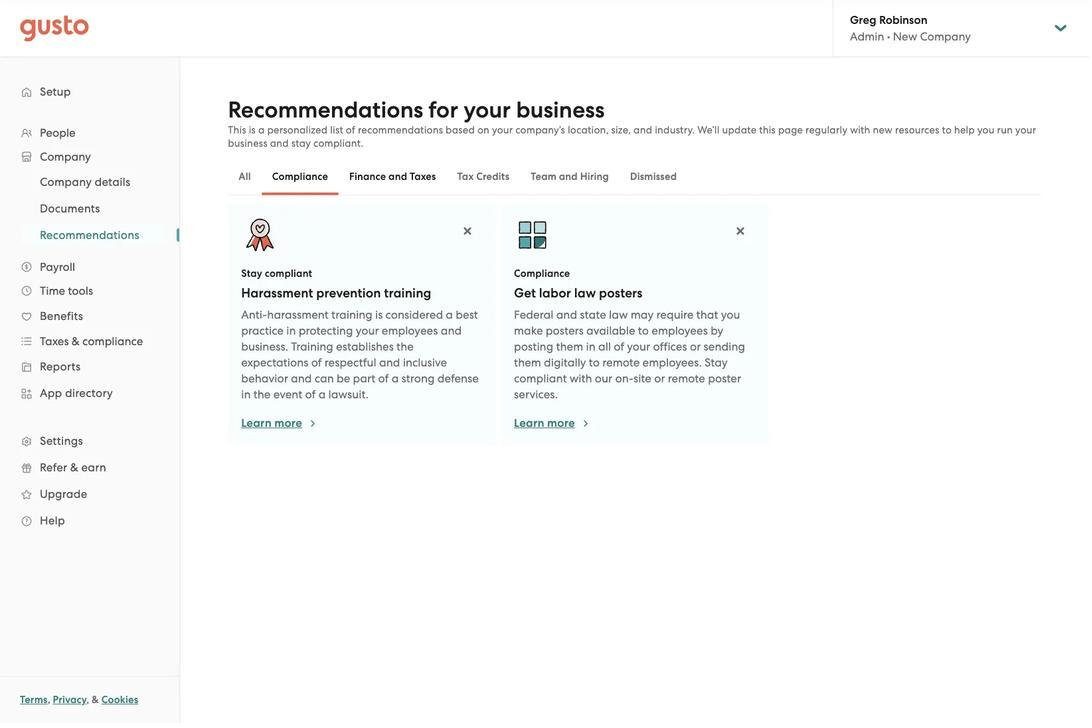 Task type: describe. For each thing, give the bounding box(es) containing it.
learn more link for labor
[[514, 416, 591, 432]]

your inside anti-harassment training is considered a best practice in protecting your employees and business. training establishes the expectations of respectful and inclusive behavior and can be part of a strong defense in the event of a lawsuit.
[[356, 324, 379, 337]]

page
[[779, 124, 803, 136]]

reports link
[[13, 355, 166, 379]]

learn more link for harassment
[[241, 416, 318, 432]]

compliance
[[82, 335, 143, 348]]

app directory link
[[13, 381, 166, 405]]

lawsuit.
[[329, 388, 369, 401]]

location,
[[568, 124, 609, 136]]

privacy link
[[53, 694, 86, 706]]

refer & earn
[[40, 461, 106, 474]]

stay inside stay compliant harassment prevention training
[[241, 268, 262, 280]]

earn
[[81, 461, 106, 474]]

list containing people
[[0, 121, 179, 534]]

company details
[[40, 175, 130, 189]]

1 vertical spatial or
[[655, 372, 665, 385]]

law for posters
[[575, 286, 596, 301]]

all
[[599, 340, 611, 353]]

based
[[446, 124, 475, 136]]

recommendations
[[358, 124, 443, 136]]

settings
[[40, 434, 83, 448]]

this
[[228, 124, 246, 136]]

digitally
[[544, 356, 586, 369]]

upgrade
[[40, 488, 87, 501]]

0 horizontal spatial the
[[254, 388, 271, 401]]

learn more for harassment
[[241, 417, 302, 431]]

2 , from the left
[[86, 694, 89, 706]]

benefits
[[40, 310, 83, 323]]

home image
[[20, 15, 89, 42]]

employees inside federal and state law may require that you make posters available to employees by posting them in all of your offices or sending them digitally to remote employees. stay compliant with our on-site or remote poster services.
[[652, 324, 708, 337]]

state
[[580, 308, 606, 322]]

harassment
[[241, 286, 313, 301]]

upgrade link
[[13, 482, 166, 506]]

and inside "button"
[[389, 171, 407, 183]]

protecting
[[299, 324, 353, 337]]

respectful
[[325, 356, 377, 369]]

with inside recommendations for your business this is a personalized list of recommendations based on your company's location, size, and industry. we'll update this page regularly with new resources to help you run your business and stay compliant.
[[850, 124, 871, 136]]

posters inside federal and state law may require that you make posters available to employees by posting them in all of your offices or sending them digitally to remote employees. stay compliant with our on-site or remote poster services.
[[546, 324, 584, 337]]

your inside federal and state law may require that you make posters available to employees by posting them in all of your offices or sending them digitally to remote employees. stay compliant with our on-site or remote poster services.
[[627, 340, 651, 353]]

help link
[[13, 509, 166, 533]]

details
[[95, 175, 130, 189]]

we'll
[[698, 124, 720, 136]]

company's
[[516, 124, 565, 136]]

on-
[[615, 372, 634, 385]]

1 , from the left
[[48, 694, 50, 706]]

taxes & compliance button
[[13, 330, 166, 353]]

app directory
[[40, 387, 113, 400]]

prevention
[[316, 286, 381, 301]]

establishes
[[336, 340, 394, 353]]

& for compliance
[[72, 335, 80, 348]]

team and hiring button
[[520, 161, 620, 193]]

federal and state law may require that you make posters available to employees by posting them in all of your offices or sending them digitally to remote employees. stay compliant with our on-site or remote poster services.
[[514, 308, 745, 401]]

greg robinson admin • new company
[[850, 13, 971, 43]]

behavior
[[241, 372, 288, 385]]

company button
[[13, 145, 166, 169]]

compliant.
[[314, 138, 364, 149]]

training inside anti-harassment training is considered a best practice in protecting your employees and business. training establishes the expectations of respectful and inclusive behavior and can be part of a strong defense in the event of a lawsuit.
[[332, 308, 373, 322]]

app
[[40, 387, 62, 400]]

compliant inside federal and state law may require that you make posters available to employees by posting them in all of your offices or sending them digitally to remote employees. stay compliant with our on-site or remote poster services.
[[514, 372, 567, 385]]

finance and taxes button
[[339, 161, 447, 193]]

documents link
[[24, 197, 166, 221]]

and right "size,"
[[634, 124, 653, 136]]

more for harassment
[[275, 417, 302, 431]]

dismissed
[[631, 171, 677, 183]]

offices
[[653, 340, 687, 353]]

make
[[514, 324, 543, 337]]

practice
[[241, 324, 284, 337]]

stay
[[292, 138, 311, 149]]

regularly
[[806, 124, 848, 136]]

0 vertical spatial the
[[397, 340, 414, 353]]

of right the part
[[378, 372, 389, 385]]

federal
[[514, 308, 554, 322]]

of inside federal and state law may require that you make posters available to employees by posting them in all of your offices or sending them digitally to remote employees. stay compliant with our on-site or remote poster services.
[[614, 340, 625, 353]]

labor
[[539, 286, 571, 301]]

team
[[531, 171, 557, 183]]

tax credits
[[457, 171, 510, 183]]

terms , privacy , & cookies
[[20, 694, 138, 706]]

and down best
[[441, 324, 462, 337]]

learn more for labor
[[514, 417, 575, 431]]

terms
[[20, 694, 48, 706]]

0 horizontal spatial remote
[[603, 356, 640, 369]]

company details link
[[24, 170, 166, 194]]

and up event
[[291, 372, 312, 385]]

all
[[239, 171, 251, 183]]

setup
[[40, 85, 71, 98]]

1 vertical spatial them
[[514, 356, 541, 369]]

tools
[[68, 284, 93, 298]]

gusto navigation element
[[0, 57, 179, 555]]

recommendations for recommendations
[[40, 229, 139, 242]]

and inside button
[[559, 171, 578, 183]]

company for company details
[[40, 175, 92, 189]]

you inside recommendations for your business this is a personalized list of recommendations based on your company's location, size, and industry. we'll update this page regularly with new resources to help you run your business and stay compliant.
[[978, 124, 995, 136]]

a inside recommendations for your business this is a personalized list of recommendations based on your company's location, size, and industry. we'll update this page regularly with new resources to help you run your business and stay compliant.
[[258, 124, 265, 136]]

refer & earn link
[[13, 456, 166, 480]]

finance
[[350, 171, 386, 183]]

posting
[[514, 340, 554, 353]]

1 horizontal spatial business
[[516, 96, 605, 124]]

1 horizontal spatial or
[[690, 340, 701, 353]]

best
[[456, 308, 478, 322]]

of inside recommendations for your business this is a personalized list of recommendations based on your company's location, size, and industry. we'll update this page regularly with new resources to help you run your business and stay compliant.
[[346, 124, 356, 136]]

be
[[337, 372, 350, 385]]

greg
[[850, 13, 877, 27]]

•
[[887, 30, 891, 43]]

robinson
[[880, 13, 928, 27]]

strong
[[402, 372, 435, 385]]

help
[[955, 124, 975, 136]]

list containing company details
[[0, 169, 179, 248]]

law for may
[[609, 308, 628, 322]]

anti-harassment training is considered a best practice in protecting your employees and business. training establishes the expectations of respectful and inclusive behavior and can be part of a strong defense in the event of a lawsuit.
[[241, 308, 479, 401]]



Task type: locate. For each thing, give the bounding box(es) containing it.
and down establishes
[[379, 356, 400, 369]]

0 vertical spatial posters
[[599, 286, 643, 301]]

learn down behavior
[[241, 417, 272, 431]]

the down behavior
[[254, 388, 271, 401]]

,
[[48, 694, 50, 706], [86, 694, 89, 706]]

1 vertical spatial is
[[375, 308, 383, 322]]

0 vertical spatial taxes
[[410, 171, 436, 183]]

time tools button
[[13, 279, 166, 303]]

documents
[[40, 202, 100, 215]]

you
[[978, 124, 995, 136], [721, 308, 740, 322]]

1 vertical spatial to
[[638, 324, 649, 337]]

is up establishes
[[375, 308, 383, 322]]

1 vertical spatial in
[[586, 340, 596, 353]]

0 vertical spatial with
[[850, 124, 871, 136]]

0 horizontal spatial learn
[[241, 417, 272, 431]]

compliant up services.
[[514, 372, 567, 385]]

is inside recommendations for your business this is a personalized list of recommendations based on your company's location, size, and industry. we'll update this page regularly with new resources to help you run your business and stay compliant.
[[249, 124, 256, 136]]

with left new
[[850, 124, 871, 136]]

stay
[[241, 268, 262, 280], [705, 356, 728, 369]]

company inside dropdown button
[[40, 150, 91, 163]]

1 vertical spatial training
[[332, 308, 373, 322]]

on
[[478, 124, 490, 136]]

0 vertical spatial you
[[978, 124, 995, 136]]

law inside compliance get labor law posters
[[575, 286, 596, 301]]

new
[[893, 30, 918, 43]]

a right this
[[258, 124, 265, 136]]

all button
[[228, 161, 262, 193]]

admin
[[850, 30, 885, 43]]

taxes left tax
[[410, 171, 436, 183]]

0 horizontal spatial with
[[570, 372, 592, 385]]

company for company
[[40, 150, 91, 163]]

law up state
[[575, 286, 596, 301]]

privacy
[[53, 694, 86, 706]]

1 vertical spatial compliant
[[514, 372, 567, 385]]

hiring
[[580, 171, 609, 183]]

help
[[40, 514, 65, 528]]

to left help
[[942, 124, 952, 136]]

in down harassment
[[287, 324, 296, 337]]

1 vertical spatial recommendations
[[40, 229, 139, 242]]

1 vertical spatial the
[[254, 388, 271, 401]]

employees down considered
[[382, 324, 438, 337]]

is right this
[[249, 124, 256, 136]]

1 vertical spatial stay
[[705, 356, 728, 369]]

1 horizontal spatial the
[[397, 340, 414, 353]]

personalized
[[267, 124, 328, 136]]

learn more
[[241, 417, 302, 431], [514, 417, 575, 431]]

in inside federal and state law may require that you make posters available to employees by posting them in all of your offices or sending them digitally to remote employees. stay compliant with our on-site or remote poster services.
[[586, 340, 596, 353]]

compliance
[[272, 171, 328, 183], [514, 268, 570, 280]]

employees down 'require'
[[652, 324, 708, 337]]

0 horizontal spatial training
[[332, 308, 373, 322]]

benefits link
[[13, 304, 166, 328]]

0 horizontal spatial compliant
[[265, 268, 312, 280]]

terms link
[[20, 694, 48, 706]]

training up considered
[[384, 286, 432, 301]]

0 vertical spatial them
[[556, 340, 583, 353]]

anti-
[[241, 308, 267, 322]]

may
[[631, 308, 654, 322]]

a
[[258, 124, 265, 136], [446, 308, 453, 322], [392, 372, 399, 385], [319, 388, 326, 401]]

0 vertical spatial compliance
[[272, 171, 328, 183]]

and down labor
[[556, 308, 577, 322]]

2 vertical spatial &
[[92, 694, 99, 706]]

0 vertical spatial to
[[942, 124, 952, 136]]

taxes inside dropdown button
[[40, 335, 69, 348]]

2 horizontal spatial in
[[586, 340, 596, 353]]

training
[[384, 286, 432, 301], [332, 308, 373, 322]]

part
[[353, 372, 376, 385]]

0 vertical spatial company
[[920, 30, 971, 43]]

& left cookies
[[92, 694, 99, 706]]

0 vertical spatial in
[[287, 324, 296, 337]]

remote up on-
[[603, 356, 640, 369]]

of right the all
[[614, 340, 625, 353]]

1 vertical spatial law
[[609, 308, 628, 322]]

1 horizontal spatial employees
[[652, 324, 708, 337]]

compliant up harassment
[[265, 268, 312, 280]]

a down can
[[319, 388, 326, 401]]

1 more from the left
[[275, 417, 302, 431]]

learn down services.
[[514, 417, 545, 431]]

1 vertical spatial &
[[70, 461, 78, 474]]

people
[[40, 126, 76, 140]]

0 vertical spatial law
[[575, 286, 596, 301]]

or right 'offices'
[[690, 340, 701, 353]]

or right site at the bottom of the page
[[655, 372, 665, 385]]

1 horizontal spatial them
[[556, 340, 583, 353]]

size,
[[612, 124, 631, 136]]

you left run
[[978, 124, 995, 136]]

business up 'company's'
[[516, 96, 605, 124]]

you up by
[[721, 308, 740, 322]]

employees inside anti-harassment training is considered a best practice in protecting your employees and business. training establishes the expectations of respectful and inclusive behavior and can be part of a strong defense in the event of a lawsuit.
[[382, 324, 438, 337]]

directory
[[65, 387, 113, 400]]

1 learn from the left
[[241, 417, 272, 431]]

0 horizontal spatial or
[[655, 372, 665, 385]]

compliance inside button
[[272, 171, 328, 183]]

0 vertical spatial compliant
[[265, 268, 312, 280]]

2 vertical spatial in
[[241, 388, 251, 401]]

1 employees from the left
[[382, 324, 438, 337]]

1 horizontal spatial law
[[609, 308, 628, 322]]

0 horizontal spatial recommendations
[[40, 229, 139, 242]]

and inside federal and state law may require that you make posters available to employees by posting them in all of your offices or sending them digitally to remote employees. stay compliant with our on-site or remote poster services.
[[556, 308, 577, 322]]

remote down employees.
[[668, 372, 706, 385]]

employees
[[382, 324, 438, 337], [652, 324, 708, 337]]

expectations
[[241, 356, 309, 369]]

1 horizontal spatial compliance
[[514, 268, 570, 280]]

more
[[275, 417, 302, 431], [547, 417, 575, 431]]

or
[[690, 340, 701, 353], [655, 372, 665, 385]]

0 horizontal spatial you
[[721, 308, 740, 322]]

event
[[274, 388, 303, 401]]

stay inside federal and state law may require that you make posters available to employees by posting them in all of your offices or sending them digitally to remote employees. stay compliant with our on-site or remote poster services.
[[705, 356, 728, 369]]

0 vertical spatial recommendations
[[228, 96, 423, 124]]

0 horizontal spatial them
[[514, 356, 541, 369]]

your up on
[[464, 96, 511, 124]]

1 horizontal spatial to
[[638, 324, 649, 337]]

& inside dropdown button
[[72, 335, 80, 348]]

your up establishes
[[356, 324, 379, 337]]

sending
[[704, 340, 745, 353]]

0 horizontal spatial is
[[249, 124, 256, 136]]

in
[[287, 324, 296, 337], [586, 340, 596, 353], [241, 388, 251, 401]]

2 list from the top
[[0, 169, 179, 248]]

run
[[998, 124, 1013, 136]]

1 learn more from the left
[[241, 417, 302, 431]]

time
[[40, 284, 65, 298]]

compliance inside compliance get labor law posters
[[514, 268, 570, 280]]

available
[[587, 324, 636, 337]]

and left 'stay'
[[270, 138, 289, 149]]

0 vertical spatial is
[[249, 124, 256, 136]]

1 vertical spatial business
[[228, 138, 268, 149]]

payroll
[[40, 260, 75, 274]]

a left best
[[446, 308, 453, 322]]

stay down sending
[[705, 356, 728, 369]]

more down event
[[275, 417, 302, 431]]

2 vertical spatial company
[[40, 175, 92, 189]]

recommendations up list
[[228, 96, 423, 124]]

recommendation categories for your business tab list
[[228, 158, 1042, 195]]

harassment
[[267, 308, 329, 322]]

0 horizontal spatial more
[[275, 417, 302, 431]]

is inside anti-harassment training is considered a best practice in protecting your employees and business. training establishes the expectations of respectful and inclusive behavior and can be part of a strong defense in the event of a lawsuit.
[[375, 308, 383, 322]]

1 vertical spatial with
[[570, 372, 592, 385]]

0 horizontal spatial taxes
[[40, 335, 69, 348]]

compliance button
[[262, 161, 339, 193]]

business.
[[241, 340, 288, 353]]

settings link
[[13, 429, 166, 453]]

2 horizontal spatial to
[[942, 124, 952, 136]]

1 horizontal spatial learn more link
[[514, 416, 591, 432]]

dismissed button
[[620, 161, 688, 193]]

recommendations inside recommendations for your business this is a personalized list of recommendations based on your company's location, size, and industry. we'll update this page regularly with new resources to help you run your business and stay compliant.
[[228, 96, 423, 124]]

new
[[873, 124, 893, 136]]

2 employees from the left
[[652, 324, 708, 337]]

recommendations inside gusto navigation element
[[40, 229, 139, 242]]

compliance get labor law posters
[[514, 268, 643, 301]]

1 horizontal spatial taxes
[[410, 171, 436, 183]]

to inside recommendations for your business this is a personalized list of recommendations based on your company's location, size, and industry. we'll update this page regularly with new resources to help you run your business and stay compliant.
[[942, 124, 952, 136]]

for
[[429, 96, 458, 124]]

setup link
[[13, 80, 166, 104]]

recommendations down documents link
[[40, 229, 139, 242]]

training inside stay compliant harassment prevention training
[[384, 286, 432, 301]]

training down prevention on the top
[[332, 308, 373, 322]]

company right new
[[920, 30, 971, 43]]

learn for labor
[[514, 417, 545, 431]]

0 horizontal spatial business
[[228, 138, 268, 149]]

taxes
[[410, 171, 436, 183], [40, 335, 69, 348]]

1 horizontal spatial ,
[[86, 694, 89, 706]]

compliant inside stay compliant harassment prevention training
[[265, 268, 312, 280]]

people button
[[13, 121, 166, 145]]

, left privacy link
[[48, 694, 50, 706]]

learn more link
[[241, 416, 318, 432], [514, 416, 591, 432]]

1 horizontal spatial remote
[[668, 372, 706, 385]]

company up "documents"
[[40, 175, 92, 189]]

a left strong
[[392, 372, 399, 385]]

taxes up reports
[[40, 335, 69, 348]]

them
[[556, 340, 583, 353], [514, 356, 541, 369]]

1 horizontal spatial you
[[978, 124, 995, 136]]

0 vertical spatial remote
[[603, 356, 640, 369]]

1 list from the top
[[0, 121, 179, 534]]

compliant
[[265, 268, 312, 280], [514, 372, 567, 385]]

1 horizontal spatial learn more
[[514, 417, 575, 431]]

and right team
[[559, 171, 578, 183]]

learn more link down services.
[[514, 416, 591, 432]]

with inside federal and state law may require that you make posters available to employees by posting them in all of your offices or sending them digitally to remote employees. stay compliant with our on-site or remote poster services.
[[570, 372, 592, 385]]

compliance up labor
[[514, 268, 570, 280]]

posters inside compliance get labor law posters
[[599, 286, 643, 301]]

2 learn from the left
[[514, 417, 545, 431]]

law up available at the right
[[609, 308, 628, 322]]

them down posting
[[514, 356, 541, 369]]

taxes inside "button"
[[410, 171, 436, 183]]

1 vertical spatial remote
[[668, 372, 706, 385]]

of down can
[[305, 388, 316, 401]]

1 horizontal spatial stay
[[705, 356, 728, 369]]

them up digitally
[[556, 340, 583, 353]]

1 horizontal spatial with
[[850, 124, 871, 136]]

cookies
[[101, 694, 138, 706]]

learn more down event
[[241, 417, 302, 431]]

reports
[[40, 360, 81, 373]]

business down this
[[228, 138, 268, 149]]

& left 'earn'
[[70, 461, 78, 474]]

your left 'offices'
[[627, 340, 651, 353]]

1 learn more link from the left
[[241, 416, 318, 432]]

learn more link down event
[[241, 416, 318, 432]]

more for labor
[[547, 417, 575, 431]]

0 vertical spatial or
[[690, 340, 701, 353]]

list
[[0, 121, 179, 534], [0, 169, 179, 248]]

this
[[759, 124, 776, 136]]

inclusive
[[403, 356, 447, 369]]

posters up digitally
[[546, 324, 584, 337]]

0 horizontal spatial law
[[575, 286, 596, 301]]

0 horizontal spatial learn more
[[241, 417, 302, 431]]

of down training
[[311, 356, 322, 369]]

0 horizontal spatial posters
[[546, 324, 584, 337]]

2 vertical spatial to
[[589, 356, 600, 369]]

recommendations link
[[24, 223, 166, 247]]

your right on
[[492, 124, 513, 136]]

1 vertical spatial company
[[40, 150, 91, 163]]

industry.
[[655, 124, 695, 136]]

2 more from the left
[[547, 417, 575, 431]]

1 vertical spatial posters
[[546, 324, 584, 337]]

0 vertical spatial business
[[516, 96, 605, 124]]

and
[[634, 124, 653, 136], [270, 138, 289, 149], [389, 171, 407, 183], [559, 171, 578, 183], [556, 308, 577, 322], [441, 324, 462, 337], [379, 356, 400, 369], [291, 372, 312, 385]]

2 learn more from the left
[[514, 417, 575, 431]]

compliance down 'stay'
[[272, 171, 328, 183]]

refer
[[40, 461, 67, 474]]

0 horizontal spatial in
[[241, 388, 251, 401]]

& for earn
[[70, 461, 78, 474]]

payroll button
[[13, 255, 166, 279]]

to down may
[[638, 324, 649, 337]]

company down people
[[40, 150, 91, 163]]

1 horizontal spatial posters
[[599, 286, 643, 301]]

and right finance at the left of page
[[389, 171, 407, 183]]

company inside greg robinson admin • new company
[[920, 30, 971, 43]]

to up our
[[589, 356, 600, 369]]

0 horizontal spatial learn more link
[[241, 416, 318, 432]]

in down behavior
[[241, 388, 251, 401]]

that
[[697, 308, 719, 322]]

recommendations for your business this is a personalized list of recommendations based on your company's location, size, and industry. we'll update this page regularly with new resources to help you run your business and stay compliant.
[[228, 96, 1037, 149]]

0 vertical spatial stay
[[241, 268, 262, 280]]

credits
[[476, 171, 510, 183]]

learn for harassment
[[241, 417, 272, 431]]

employees.
[[643, 356, 702, 369]]

you inside federal and state law may require that you make posters available to employees by posting them in all of your offices or sending them digitally to remote employees. stay compliant with our on-site or remote poster services.
[[721, 308, 740, 322]]

in left the all
[[586, 340, 596, 353]]

site
[[634, 372, 652, 385]]

1 horizontal spatial is
[[375, 308, 383, 322]]

law inside federal and state law may require that you make posters available to employees by posting them in all of your offices or sending them digitally to remote employees. stay compliant with our on-site or remote poster services.
[[609, 308, 628, 322]]

0 horizontal spatial ,
[[48, 694, 50, 706]]

your right run
[[1016, 124, 1037, 136]]

1 horizontal spatial recommendations
[[228, 96, 423, 124]]

1 horizontal spatial more
[[547, 417, 575, 431]]

, left cookies
[[86, 694, 89, 706]]

resources
[[896, 124, 940, 136]]

1 vertical spatial taxes
[[40, 335, 69, 348]]

1 horizontal spatial training
[[384, 286, 432, 301]]

0 horizontal spatial to
[[589, 356, 600, 369]]

2 learn more link from the left
[[514, 416, 591, 432]]

posters up may
[[599, 286, 643, 301]]

with down digitally
[[570, 372, 592, 385]]

1 vertical spatial you
[[721, 308, 740, 322]]

can
[[315, 372, 334, 385]]

the up inclusive
[[397, 340, 414, 353]]

more down services.
[[547, 417, 575, 431]]

compliance for compliance get labor law posters
[[514, 268, 570, 280]]

of right list
[[346, 124, 356, 136]]

compliance for compliance
[[272, 171, 328, 183]]

0 horizontal spatial compliance
[[272, 171, 328, 183]]

0 vertical spatial &
[[72, 335, 80, 348]]

& down the benefits link
[[72, 335, 80, 348]]

team and hiring
[[531, 171, 609, 183]]

learn more down services.
[[514, 417, 575, 431]]

recommendations for recommendations for your business this is a personalized list of recommendations based on your company's location, size, and industry. we'll update this page regularly with new resources to help you run your business and stay compliant.
[[228, 96, 423, 124]]

our
[[595, 372, 613, 385]]

stay up harassment
[[241, 268, 262, 280]]

your
[[464, 96, 511, 124], [492, 124, 513, 136], [1016, 124, 1037, 136], [356, 324, 379, 337], [627, 340, 651, 353]]

0 horizontal spatial stay
[[241, 268, 262, 280]]

1 vertical spatial compliance
[[514, 268, 570, 280]]

update
[[722, 124, 757, 136]]

1 horizontal spatial learn
[[514, 417, 545, 431]]

1 horizontal spatial compliant
[[514, 372, 567, 385]]

stay compliant harassment prevention training
[[241, 268, 432, 301]]

1 horizontal spatial in
[[287, 324, 296, 337]]

0 horizontal spatial employees
[[382, 324, 438, 337]]

0 vertical spatial training
[[384, 286, 432, 301]]



Task type: vqa. For each thing, say whether or not it's contained in the screenshot.
establishes at the left of page
yes



